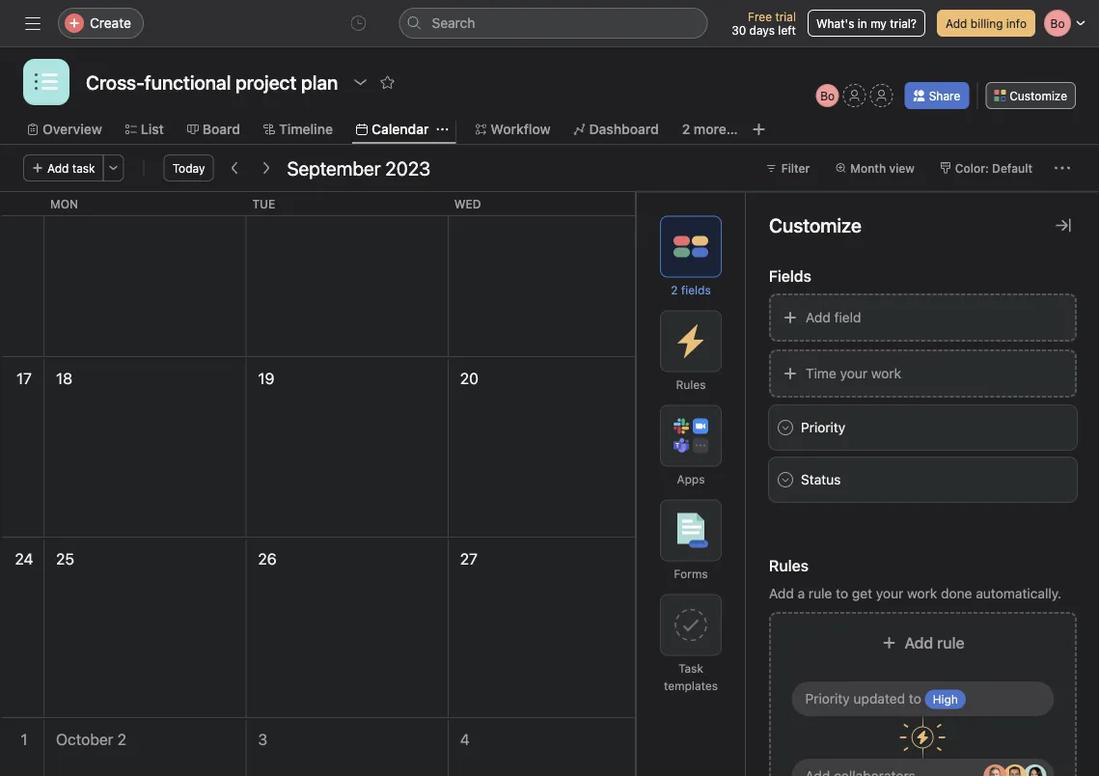 Task type: describe. For each thing, give the bounding box(es) containing it.
fields
[[769, 266, 812, 285]]

what's in my trial?
[[817, 16, 917, 30]]

bo button
[[816, 84, 840, 107]]

free
[[748, 10, 772, 23]]

fields
[[681, 283, 711, 297]]

previous month image
[[227, 160, 243, 176]]

add field
[[806, 309, 862, 325]]

26
[[258, 550, 277, 568]]

task
[[679, 662, 704, 675]]

color: default
[[956, 161, 1033, 175]]

close details image
[[1056, 218, 1072, 233]]

add billing info button
[[937, 10, 1036, 37]]

left
[[778, 23, 796, 37]]

automatically.
[[976, 585, 1062, 601]]

share
[[929, 89, 961, 102]]

tue
[[252, 197, 275, 210]]

28
[[662, 550, 681, 568]]

task
[[72, 161, 95, 175]]

templates
[[664, 679, 718, 693]]

2 more…
[[682, 121, 738, 137]]

what's in my trial? button
[[808, 10, 926, 37]]

status
[[801, 471, 841, 487]]

get
[[852, 585, 873, 601]]

0 vertical spatial to
[[836, 585, 849, 601]]

share button
[[905, 82, 969, 109]]

19
[[258, 369, 275, 388]]

work inside button
[[872, 365, 902, 381]]

filter
[[782, 161, 810, 175]]

trial?
[[890, 16, 917, 30]]

a
[[798, 585, 805, 601]]

7
[[1073, 730, 1082, 749]]

september
[[287, 156, 381, 179]]

list
[[141, 121, 164, 137]]

1 horizontal spatial rule
[[938, 633, 965, 652]]

trial
[[776, 10, 796, 23]]

workflow
[[491, 121, 551, 137]]

add for add field
[[806, 309, 831, 325]]

4
[[460, 730, 470, 749]]

20
[[460, 369, 479, 388]]

search list box
[[399, 8, 708, 39]]

month
[[851, 161, 886, 175]]

month view button
[[827, 154, 924, 181]]

next month image
[[258, 160, 274, 176]]

23
[[1068, 369, 1087, 388]]

22
[[865, 369, 883, 388]]

default
[[992, 161, 1033, 175]]

today button
[[164, 154, 214, 181]]

dashboard
[[589, 121, 659, 137]]

1 horizontal spatial more actions image
[[1055, 160, 1071, 176]]

24
[[15, 550, 33, 568]]

in
[[858, 16, 868, 30]]

18
[[56, 369, 72, 388]]

thu
[[657, 197, 681, 210]]

dashboard link
[[574, 119, 659, 140]]

1
[[21, 730, 28, 749]]

september 2023
[[287, 156, 431, 179]]

17
[[16, 369, 32, 388]]

info
[[1007, 16, 1027, 30]]

create button
[[58, 8, 144, 39]]

task templates
[[664, 662, 718, 693]]

30
[[732, 23, 746, 37]]

add for add task
[[47, 161, 69, 175]]

apps
[[677, 473, 705, 486]]

overview link
[[27, 119, 102, 140]]

add billing info
[[946, 16, 1027, 30]]

days
[[750, 23, 775, 37]]

add for add billing info
[[946, 16, 968, 30]]

more…
[[694, 121, 738, 137]]

done
[[941, 585, 973, 601]]

0 vertical spatial rules
[[676, 378, 706, 391]]

add rule
[[905, 633, 965, 652]]

bo
[[821, 89, 835, 102]]



Task type: vqa. For each thing, say whether or not it's contained in the screenshot.
Cross-Team Planning
no



Task type: locate. For each thing, give the bounding box(es) containing it.
search
[[432, 15, 475, 31]]

rules up the a
[[769, 556, 809, 574]]

to left high on the bottom right of the page
[[909, 690, 922, 706]]

2 more… button
[[682, 119, 738, 140]]

expand sidebar image
[[25, 15, 41, 31]]

show options image
[[353, 74, 368, 90]]

1 horizontal spatial customize
[[1010, 89, 1068, 102]]

add tab image
[[752, 122, 767, 137]]

0 vertical spatial work
[[872, 365, 902, 381]]

what's
[[817, 16, 855, 30]]

0 horizontal spatial rule
[[809, 585, 832, 601]]

2023
[[385, 156, 431, 179]]

tab actions image
[[437, 124, 448, 135]]

my
[[871, 16, 887, 30]]

your right time at top
[[840, 365, 868, 381]]

1 horizontal spatial rules
[[769, 556, 809, 574]]

customize button
[[986, 82, 1076, 109]]

work left the done
[[908, 585, 938, 601]]

2 vertical spatial 2
[[117, 730, 126, 749]]

calendar link
[[356, 119, 429, 140]]

time
[[806, 365, 837, 381]]

priority up status
[[801, 419, 846, 435]]

0 vertical spatial priority
[[801, 419, 846, 435]]

1 vertical spatial to
[[909, 690, 922, 706]]

search button
[[399, 8, 708, 39]]

workflow link
[[475, 119, 551, 140]]

1 vertical spatial 2
[[671, 283, 678, 297]]

your
[[840, 365, 868, 381], [876, 585, 904, 601]]

0 vertical spatial rule
[[809, 585, 832, 601]]

time your work button
[[769, 349, 1077, 397]]

more actions image right "task"
[[108, 162, 119, 174]]

0 horizontal spatial 2
[[117, 730, 126, 749]]

customize
[[1010, 89, 1068, 102], [769, 214, 862, 237]]

time your work
[[806, 365, 902, 381]]

1 vertical spatial priority
[[806, 690, 850, 706]]

1 vertical spatial work
[[908, 585, 938, 601]]

rules
[[676, 378, 706, 391], [769, 556, 809, 574]]

1 horizontal spatial your
[[876, 585, 904, 601]]

0 horizontal spatial more actions image
[[108, 162, 119, 174]]

month view
[[851, 161, 915, 175]]

0 vertical spatial your
[[840, 365, 868, 381]]

more actions image
[[1055, 160, 1071, 176], [108, 162, 119, 174]]

27
[[460, 550, 478, 568]]

add a rule to get your work done automatically.
[[769, 585, 1062, 601]]

forms
[[674, 567, 708, 581]]

create
[[90, 15, 131, 31]]

2 inside popup button
[[682, 121, 690, 137]]

rule right the a
[[809, 585, 832, 601]]

board link
[[187, 119, 240, 140]]

your inside button
[[840, 365, 868, 381]]

overview
[[42, 121, 102, 137]]

1 vertical spatial rules
[[769, 556, 809, 574]]

1 vertical spatial customize
[[769, 214, 862, 237]]

add for add rule
[[905, 633, 934, 652]]

1 horizontal spatial to
[[909, 690, 922, 706]]

work right time at top
[[872, 365, 902, 381]]

add task button
[[23, 154, 104, 181]]

high
[[933, 692, 958, 706]]

updated
[[854, 690, 906, 706]]

billing
[[971, 16, 1003, 30]]

today
[[172, 161, 205, 175]]

timeline link
[[264, 119, 333, 140]]

priority
[[801, 419, 846, 435], [806, 690, 850, 706]]

2
[[682, 121, 690, 137], [671, 283, 678, 297], [117, 730, 126, 749]]

priority updated to high
[[806, 690, 958, 706]]

priority for priority updated to high
[[806, 690, 850, 706]]

2 left the more…
[[682, 121, 690, 137]]

board
[[203, 121, 240, 137]]

rule down the done
[[938, 633, 965, 652]]

25
[[56, 550, 74, 568]]

filter button
[[757, 154, 819, 181]]

2 horizontal spatial 2
[[682, 121, 690, 137]]

add left field
[[806, 309, 831, 325]]

priority left updated
[[806, 690, 850, 706]]

list image
[[35, 70, 58, 94]]

mon
[[50, 197, 78, 210]]

to left get
[[836, 585, 849, 601]]

add down add a rule to get your work done automatically.
[[905, 633, 934, 652]]

more actions image right default
[[1055, 160, 1071, 176]]

your right get
[[876, 585, 904, 601]]

color: default button
[[931, 154, 1042, 181]]

work
[[872, 365, 902, 381], [908, 585, 938, 601]]

add for add a rule to get your work done automatically.
[[769, 585, 794, 601]]

0 horizontal spatial rules
[[676, 378, 706, 391]]

timeline
[[279, 121, 333, 137]]

2 fields
[[671, 283, 711, 297]]

add left "task"
[[47, 161, 69, 175]]

1 vertical spatial your
[[876, 585, 904, 601]]

1 vertical spatial rule
[[938, 633, 965, 652]]

1 horizontal spatial 2
[[671, 283, 678, 297]]

customize up fields
[[769, 214, 862, 237]]

priority for priority
[[801, 419, 846, 435]]

calendar
[[372, 121, 429, 137]]

0 horizontal spatial customize
[[769, 214, 862, 237]]

wed
[[454, 197, 481, 210]]

0 vertical spatial customize
[[1010, 89, 1068, 102]]

add left the a
[[769, 585, 794, 601]]

add field button
[[769, 293, 1077, 341]]

add inside button
[[806, 309, 831, 325]]

0 vertical spatial 2
[[682, 121, 690, 137]]

history image
[[351, 15, 366, 31]]

customize down 'info'
[[1010, 89, 1068, 102]]

to
[[836, 585, 849, 601], [909, 690, 922, 706]]

october
[[56, 730, 113, 749]]

add left "billing" at the right of page
[[946, 16, 968, 30]]

1 horizontal spatial work
[[908, 585, 938, 601]]

21
[[662, 369, 678, 388]]

2 left fields
[[671, 283, 678, 297]]

field
[[835, 309, 862, 325]]

None text field
[[81, 65, 343, 99]]

0 horizontal spatial work
[[872, 365, 902, 381]]

october 2
[[56, 730, 126, 749]]

2 for 2 fields
[[671, 283, 678, 297]]

add to starred image
[[380, 74, 395, 90]]

rules down 2 fields
[[676, 378, 706, 391]]

0 horizontal spatial to
[[836, 585, 849, 601]]

2 for 2 more…
[[682, 121, 690, 137]]

view
[[890, 161, 915, 175]]

0 horizontal spatial your
[[840, 365, 868, 381]]

add
[[946, 16, 968, 30], [47, 161, 69, 175], [806, 309, 831, 325], [769, 585, 794, 601], [905, 633, 934, 652]]

list link
[[125, 119, 164, 140]]

2 right "october"
[[117, 730, 126, 749]]

add task
[[47, 161, 95, 175]]

color:
[[956, 161, 989, 175]]

free trial 30 days left
[[732, 10, 796, 37]]

customize inside customize 'dropdown button'
[[1010, 89, 1068, 102]]



